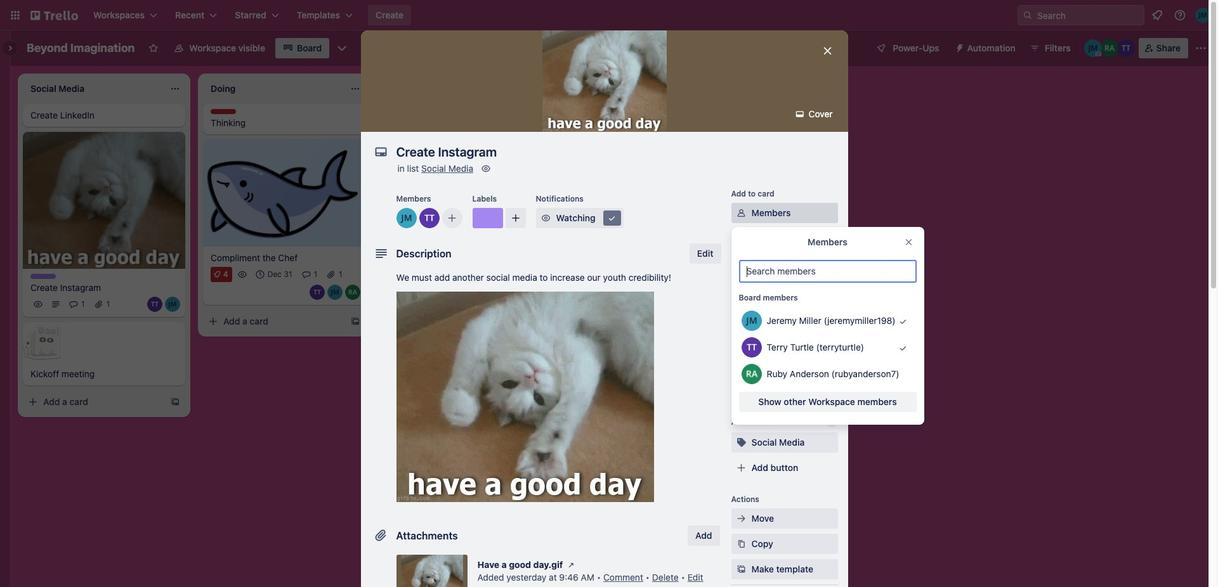 Task type: vqa. For each thing, say whether or not it's contained in the screenshot.
increase
yes



Task type: describe. For each thing, give the bounding box(es) containing it.
31
[[284, 270, 292, 279]]

description
[[396, 248, 452, 260]]

imagination
[[70, 41, 135, 55]]

ruby anderson (rubyanderson7) image
[[742, 364, 762, 385]]

checklist link
[[732, 254, 838, 274]]

cover link
[[790, 104, 841, 124]]

2 vertical spatial terry turtle (terryturtle) image
[[310, 285, 325, 300]]

kickoff meeting link
[[30, 368, 178, 381]]

must
[[412, 272, 432, 283]]

board link
[[276, 38, 330, 58]]

watching
[[556, 213, 596, 223]]

automation inside button
[[968, 43, 1016, 53]]

1 vertical spatial automation
[[732, 418, 775, 427]]

share
[[1157, 43, 1181, 53]]

1 vertical spatial edit
[[688, 573, 704, 583]]

this member was added to card image
[[890, 335, 917, 362]]

make template
[[752, 564, 814, 575]]

Search members text field
[[739, 260, 917, 283]]

1 vertical spatial another
[[453, 272, 484, 283]]

0 vertical spatial jeremy miller (jeremymiller198) image
[[1196, 8, 1211, 23]]

add button
[[688, 526, 720, 547]]

thinking link
[[211, 117, 358, 130]]

media
[[513, 272, 538, 283]]

this member was added to card image
[[890, 309, 917, 335]]

edit link
[[688, 573, 704, 583]]

compliment the chef
[[211, 252, 298, 263]]

sm image for "watching" button
[[540, 212, 553, 225]]

add
[[435, 272, 450, 283]]

increase
[[551, 272, 585, 283]]

show other workspace members link
[[739, 392, 917, 413]]

list inside button
[[635, 82, 648, 93]]

workspace visible button
[[167, 38, 273, 58]]

fields
[[787, 335, 812, 345]]

filters
[[1045, 43, 1071, 53]]

sm image inside cover 'link'
[[794, 108, 807, 121]]

ruby anderson (rubyanderson7)
[[767, 369, 900, 380]]

copy
[[752, 539, 774, 550]]

in
[[398, 163, 405, 174]]

jeremy
[[767, 316, 797, 326]]

0 horizontal spatial terry turtle (terryturtle) image
[[147, 297, 163, 313]]

another inside the add another list button
[[601, 82, 633, 93]]

0 vertical spatial to
[[749, 189, 756, 199]]

ups inside button
[[923, 43, 940, 53]]

create for create linkedin
[[30, 110, 58, 121]]

1 horizontal spatial ruby anderson (rubyanderson7) image
[[1101, 39, 1119, 57]]

sm image for the social media "button"
[[735, 437, 748, 449]]

create button
[[368, 5, 411, 25]]

create for create instagram
[[30, 283, 58, 294]]

actions
[[732, 495, 760, 505]]

thinking
[[211, 117, 246, 128]]

chef
[[278, 252, 298, 263]]

sm image up "labels"
[[480, 163, 493, 175]]

0 horizontal spatial members
[[396, 194, 431, 204]]

comment
[[604, 573, 644, 583]]

2 horizontal spatial members
[[808, 237, 848, 248]]

yesterday
[[507, 573, 547, 583]]

make
[[752, 564, 774, 575]]

star or unstar board image
[[149, 43, 159, 53]]

power- inside add power-ups link
[[771, 385, 801, 396]]

am
[[581, 573, 595, 583]]

watching button
[[536, 208, 624, 229]]

template
[[777, 564, 814, 575]]

sm image for copy
[[735, 538, 748, 551]]

add to card
[[732, 189, 775, 199]]

members link
[[732, 203, 838, 223]]

1 horizontal spatial members
[[858, 397, 897, 408]]

board for board
[[297, 43, 322, 53]]

attachments
[[396, 531, 458, 542]]

2 horizontal spatial a
[[502, 560, 507, 571]]

social
[[487, 272, 510, 283]]

our
[[588, 272, 601, 283]]

we must add another social media to increase our youth credibility!
[[396, 272, 672, 283]]

color: purple, title: none image
[[473, 208, 503, 229]]

a for the bottommost create from template… 'icon'
[[62, 397, 67, 408]]

card for middle create from template… 'icon'
[[250, 316, 269, 327]]

visible
[[239, 43, 265, 53]]

board members
[[739, 293, 798, 303]]

2 vertical spatial create from template… image
[[170, 398, 180, 408]]

Search field
[[1033, 6, 1145, 25]]

sm image for automation button
[[950, 38, 968, 56]]

add button button
[[732, 458, 838, 479]]

back to home image
[[30, 5, 78, 25]]

create instagram
[[30, 283, 101, 294]]

add button
[[752, 463, 799, 474]]

social media link
[[422, 163, 474, 174]]

add another list button
[[559, 74, 731, 102]]

social media button
[[732, 433, 838, 453]]

add power-ups
[[752, 385, 818, 396]]

automation button
[[950, 38, 1024, 58]]

compliment
[[211, 252, 260, 263]]

9:46
[[560, 573, 579, 583]]

social inside "button"
[[752, 437, 777, 448]]

the
[[263, 252, 276, 263]]

day.gif
[[534, 560, 563, 571]]

add power-ups link
[[732, 381, 838, 401]]

comment link
[[604, 573, 644, 583]]

notifications
[[536, 194, 584, 204]]

beyond
[[27, 41, 68, 55]]

dec 31
[[268, 270, 292, 279]]

1 vertical spatial power-
[[732, 367, 758, 376]]

added
[[478, 573, 504, 583]]

create linkedin
[[30, 110, 95, 121]]

custom fields
[[752, 335, 812, 345]]

copy link
[[732, 535, 838, 555]]

primary element
[[0, 0, 1219, 30]]



Task type: locate. For each thing, give the bounding box(es) containing it.
have\_a\_good\_day.gif image
[[396, 292, 654, 503]]

a
[[243, 316, 248, 327], [62, 397, 67, 408], [502, 560, 507, 571]]

move link
[[732, 509, 838, 529]]

0 vertical spatial ups
[[923, 43, 940, 53]]

2 horizontal spatial ups
[[923, 43, 940, 53]]

sm image for 'members' link
[[735, 207, 748, 220]]

0 horizontal spatial members
[[763, 293, 798, 303]]

1 horizontal spatial create from template… image
[[350, 317, 361, 327]]

workspace left visible
[[189, 43, 236, 53]]

1 horizontal spatial another
[[601, 82, 633, 93]]

checklist
[[752, 258, 791, 269]]

0 horizontal spatial power-ups
[[732, 367, 773, 376]]

1 horizontal spatial social
[[752, 437, 777, 448]]

ups
[[923, 43, 940, 53], [758, 367, 773, 376], [801, 385, 818, 396]]

4
[[223, 270, 228, 279]]

sm image for make template link
[[735, 564, 748, 576]]

add a card for the add a card button corresponding to the bottommost create from template… 'icon'
[[43, 397, 88, 408]]

sm image inside the social media "button"
[[735, 437, 748, 449]]

sm image down notifications
[[540, 212, 553, 225]]

0 horizontal spatial add a card
[[43, 397, 88, 408]]

youth
[[604, 272, 627, 283]]

2 vertical spatial power-
[[771, 385, 801, 396]]

dec
[[268, 270, 282, 279]]

0 vertical spatial list
[[635, 82, 648, 93]]

jeremy miller (jeremymiller198) image right open information menu image at the right
[[1196, 8, 1211, 23]]

add a card down 4
[[223, 316, 269, 327]]

add a card button down kickoff meeting link
[[23, 393, 165, 413]]

0 horizontal spatial jeremy miller (jeremymiller198) image
[[1085, 39, 1102, 57]]

media up button
[[780, 437, 805, 448]]

power-
[[893, 43, 923, 53], [732, 367, 758, 376], [771, 385, 801, 396]]

anderson
[[790, 369, 830, 380]]

1 horizontal spatial to
[[749, 189, 756, 199]]

0 vertical spatial automation
[[968, 43, 1016, 53]]

0 horizontal spatial power-
[[732, 367, 758, 376]]

another
[[601, 82, 633, 93], [453, 272, 484, 283]]

2 vertical spatial ups
[[801, 385, 818, 396]]

members down in
[[396, 194, 431, 204]]

1 horizontal spatial list
[[635, 82, 648, 93]]

0 vertical spatial workspace
[[189, 43, 236, 53]]

0 vertical spatial terry turtle (terryturtle) image
[[147, 297, 163, 313]]

members up attachment
[[763, 293, 798, 303]]

1 vertical spatial workspace
[[809, 397, 856, 408]]

0 vertical spatial terry turtle (terryturtle) image
[[1118, 39, 1136, 57]]

other
[[784, 397, 807, 408]]

2 vertical spatial create
[[30, 283, 58, 294]]

sm image
[[950, 38, 968, 56], [480, 163, 493, 175], [735, 207, 748, 220], [540, 212, 553, 225], [606, 212, 619, 225], [735, 437, 748, 449], [735, 564, 748, 576]]

0 vertical spatial members
[[763, 293, 798, 303]]

1 vertical spatial create
[[30, 110, 58, 121]]

card up 'members' link
[[758, 189, 775, 199]]

attachment button
[[732, 305, 838, 325]]

2 vertical spatial a
[[502, 560, 507, 571]]

1 horizontal spatial terry turtle (terryturtle) image
[[419, 208, 440, 229]]

add inside button
[[582, 82, 598, 93]]

1 vertical spatial create from template… image
[[350, 317, 361, 327]]

custom fields button
[[732, 334, 838, 347]]

2 horizontal spatial terry turtle (terryturtle) image
[[1118, 39, 1136, 57]]

1 vertical spatial a
[[62, 397, 67, 408]]

1 vertical spatial social
[[752, 437, 777, 448]]

show menu image
[[1195, 42, 1208, 55]]

to up 'members' link
[[749, 189, 756, 199]]

add a card button down dec 31 checkbox
[[203, 312, 345, 332]]

1 horizontal spatial jeremy miller (jeremymiller198) image
[[1196, 8, 1211, 23]]

dates button
[[732, 279, 838, 300]]

beyond imagination
[[27, 41, 135, 55]]

labels
[[473, 194, 497, 204]]

create instagram link
[[30, 282, 178, 295]]

card for the bottommost create from template… 'icon'
[[70, 397, 88, 408]]

sm image down add to card
[[735, 207, 748, 220]]

Dec 31 checkbox
[[252, 267, 296, 282]]

create for create
[[376, 10, 404, 20]]

automation down show
[[732, 418, 775, 427]]

jeremy miller (jeremymiller198) image
[[396, 208, 417, 229], [328, 285, 343, 300], [165, 297, 180, 313], [742, 311, 762, 331]]

members
[[396, 194, 431, 204], [752, 208, 791, 218], [808, 237, 848, 248]]

power- inside power-ups button
[[893, 43, 923, 53]]

(rubyanderson7)
[[832, 369, 900, 380]]

(terryturtle)
[[817, 342, 865, 353]]

members up search members text field
[[808, 237, 848, 248]]

1 vertical spatial terry turtle (terryturtle) image
[[419, 208, 440, 229]]

thoughts thinking
[[211, 109, 246, 128]]

sm image inside checklist "link"
[[735, 258, 748, 270]]

0 horizontal spatial to
[[540, 272, 548, 283]]

search image
[[1023, 10, 1033, 20]]

move
[[752, 514, 775, 524]]

credibility!
[[629, 272, 672, 283]]

jeremy miller (jeremymiller198) image
[[1196, 8, 1211, 23], [1085, 39, 1102, 57]]

0 vertical spatial card
[[758, 189, 775, 199]]

members down (rubyanderson7)
[[858, 397, 897, 408]]

terry turtle (terryturtle)
[[767, 342, 865, 353]]

1 horizontal spatial a
[[243, 316, 248, 327]]

1 vertical spatial add a card button
[[23, 393, 165, 413]]

workspace
[[189, 43, 236, 53], [809, 397, 856, 408]]

dates
[[752, 284, 776, 295]]

board up attachment
[[739, 293, 761, 303]]

1 horizontal spatial board
[[739, 293, 761, 303]]

social up the add button
[[752, 437, 777, 448]]

1 horizontal spatial card
[[250, 316, 269, 327]]

1 vertical spatial members
[[752, 208, 791, 218]]

show
[[759, 397, 782, 408]]

workspace inside "button"
[[189, 43, 236, 53]]

1 vertical spatial ups
[[758, 367, 773, 376]]

delete
[[653, 573, 679, 583]]

card down dec 31 checkbox
[[250, 316, 269, 327]]

sm image
[[794, 108, 807, 121], [735, 258, 748, 270], [735, 513, 748, 526], [735, 538, 748, 551], [565, 559, 578, 572]]

sm image inside move link
[[735, 513, 748, 526]]

custom
[[752, 335, 785, 345]]

1 horizontal spatial workspace
[[809, 397, 856, 408]]

1 vertical spatial list
[[407, 163, 419, 174]]

members
[[763, 293, 798, 303], [858, 397, 897, 408]]

at
[[549, 573, 557, 583]]

sm image inside 'members' link
[[735, 207, 748, 220]]

0 vertical spatial another
[[601, 82, 633, 93]]

add a card for the add a card button related to middle create from template… 'icon'
[[223, 316, 269, 327]]

None text field
[[390, 141, 809, 164]]

jeremy miller (jeremymiller198)
[[767, 316, 896, 326]]

kickoff meeting
[[30, 369, 95, 380]]

customize views image
[[336, 42, 349, 55]]

to
[[749, 189, 756, 199], [540, 272, 548, 283]]

automation left filters button
[[968, 43, 1016, 53]]

0 notifications image
[[1150, 8, 1166, 23]]

color: bold red, title: "thoughts" element
[[211, 109, 246, 119]]

edit
[[698, 248, 714, 259], [688, 573, 704, 583]]

1 horizontal spatial add a card button
[[203, 312, 345, 332]]

1 horizontal spatial ups
[[801, 385, 818, 396]]

add a card button for the bottommost create from template… 'icon'
[[23, 393, 165, 413]]

power-ups inside button
[[893, 43, 940, 53]]

sm image inside make template link
[[735, 564, 748, 576]]

card down meeting
[[70, 397, 88, 408]]

filters button
[[1026, 38, 1075, 58]]

share button
[[1139, 38, 1189, 58]]

create linkedin link
[[30, 109, 178, 122]]

1 vertical spatial ruby anderson (rubyanderson7) image
[[345, 285, 361, 300]]

0 horizontal spatial social
[[422, 163, 446, 174]]

cover
[[807, 109, 833, 119]]

kickoff
[[30, 369, 59, 380]]

board left the customize views icon
[[297, 43, 322, 53]]

0 vertical spatial add a card button
[[203, 312, 345, 332]]

sm image for move
[[735, 513, 748, 526]]

0 vertical spatial members
[[396, 194, 431, 204]]

1 horizontal spatial power-
[[771, 385, 801, 396]]

make template link
[[732, 560, 838, 580]]

sm image left make
[[735, 564, 748, 576]]

to right media
[[540, 272, 548, 283]]

button
[[771, 463, 799, 474]]

add members to card image
[[447, 212, 457, 225]]

terry turtle (terryturtle) image
[[147, 297, 163, 313], [742, 338, 762, 358]]

social right in
[[422, 163, 446, 174]]

sm image for checklist
[[735, 258, 748, 270]]

jeremy miller (jeremymiller198) image down "search" "field"
[[1085, 39, 1102, 57]]

board for board members
[[739, 293, 761, 303]]

Board name text field
[[20, 38, 141, 58]]

2 vertical spatial card
[[70, 397, 88, 408]]

0 vertical spatial add a card
[[223, 316, 269, 327]]

add
[[582, 82, 598, 93], [732, 189, 747, 199], [223, 316, 240, 327], [752, 385, 769, 396], [43, 397, 60, 408], [752, 463, 769, 474], [696, 531, 713, 542]]

linkedin
[[60, 110, 95, 121]]

0 vertical spatial power-ups
[[893, 43, 940, 53]]

color: purple, title: none image
[[30, 275, 56, 280]]

1 horizontal spatial add a card
[[223, 316, 269, 327]]

terry
[[767, 342, 788, 353]]

media
[[449, 163, 474, 174], [780, 437, 805, 448]]

ups down the "anderson" on the right bottom
[[801, 385, 818, 396]]

1 horizontal spatial automation
[[968, 43, 1016, 53]]

media up "labels"
[[449, 163, 474, 174]]

1 vertical spatial add a card
[[43, 397, 88, 408]]

0 vertical spatial edit
[[698, 248, 714, 259]]

create inside button
[[376, 10, 404, 20]]

edit inside button
[[698, 248, 714, 259]]

add a card
[[223, 316, 269, 327], [43, 397, 88, 408]]

0 horizontal spatial media
[[449, 163, 474, 174]]

power-ups
[[893, 43, 940, 53], [732, 367, 773, 376]]

1
[[314, 270, 317, 279], [339, 270, 343, 279], [81, 300, 85, 309], [106, 300, 110, 309]]

in list social media
[[398, 163, 474, 174]]

0 horizontal spatial another
[[453, 272, 484, 283]]

2 horizontal spatial card
[[758, 189, 775, 199]]

compliment the chef link
[[211, 252, 358, 265]]

1 horizontal spatial media
[[780, 437, 805, 448]]

automation
[[968, 43, 1016, 53], [732, 418, 775, 427]]

0 horizontal spatial terry turtle (terryturtle) image
[[310, 285, 325, 300]]

0 vertical spatial social
[[422, 163, 446, 174]]

workspace down ruby anderson (rubyanderson7) at right
[[809, 397, 856, 408]]

thoughts
[[211, 109, 246, 119]]

create
[[376, 10, 404, 20], [30, 110, 58, 121], [30, 283, 58, 294]]

ups down 'terry'
[[758, 367, 773, 376]]

miller
[[800, 316, 822, 326]]

terry turtle (terryturtle) image left 'terry'
[[742, 338, 762, 358]]

1 vertical spatial media
[[780, 437, 805, 448]]

add a card button for middle create from template… 'icon'
[[203, 312, 345, 332]]

1 vertical spatial terry turtle (terryturtle) image
[[742, 338, 762, 358]]

0 horizontal spatial board
[[297, 43, 322, 53]]

0 horizontal spatial automation
[[732, 418, 775, 427]]

good
[[509, 560, 531, 571]]

0 vertical spatial board
[[297, 43, 322, 53]]

social media
[[752, 437, 805, 448]]

turtle
[[791, 342, 814, 353]]

1 horizontal spatial power-ups
[[893, 43, 940, 53]]

sm image right watching
[[606, 212, 619, 225]]

0 horizontal spatial create from template… image
[[170, 398, 180, 408]]

2 horizontal spatial create from template… image
[[531, 116, 541, 126]]

0 vertical spatial ruby anderson (rubyanderson7) image
[[1101, 39, 1119, 57]]

sm image inside automation button
[[950, 38, 968, 56]]

0 vertical spatial create from template… image
[[531, 116, 541, 126]]

power-ups button
[[868, 38, 948, 58]]

add a card button
[[203, 312, 345, 332], [23, 393, 165, 413]]

terry turtle (terryturtle) image down create instagram link
[[147, 297, 163, 313]]

create from template… image
[[531, 116, 541, 126], [350, 317, 361, 327], [170, 398, 180, 408]]

add a card down kickoff meeting
[[43, 397, 88, 408]]

ruby anderson (rubyanderson7) image
[[1101, 39, 1119, 57], [345, 285, 361, 300]]

0 horizontal spatial list
[[407, 163, 419, 174]]

0 horizontal spatial add a card button
[[23, 393, 165, 413]]

ruby
[[767, 369, 788, 380]]

we
[[396, 272, 410, 283]]

0 horizontal spatial ruby anderson (rubyanderson7) image
[[345, 285, 361, 300]]

0 vertical spatial media
[[449, 163, 474, 174]]

sm image right power-ups button
[[950, 38, 968, 56]]

attachment
[[752, 309, 801, 320]]

1 vertical spatial card
[[250, 316, 269, 327]]

open information menu image
[[1174, 9, 1187, 22]]

2 horizontal spatial power-
[[893, 43, 923, 53]]

a for middle create from template… 'icon'
[[243, 316, 248, 327]]

1 horizontal spatial members
[[752, 208, 791, 218]]

terry turtle (terryturtle) image
[[1118, 39, 1136, 57], [419, 208, 440, 229], [310, 285, 325, 300]]

have a good day.gif
[[478, 560, 563, 571]]

1 vertical spatial members
[[858, 397, 897, 408]]

(jeremymiller198)
[[824, 316, 896, 326]]

0 horizontal spatial ups
[[758, 367, 773, 376]]

card
[[758, 189, 775, 199], [250, 316, 269, 327], [70, 397, 88, 408]]

1 vertical spatial board
[[739, 293, 761, 303]]

0 horizontal spatial card
[[70, 397, 88, 408]]

0 vertical spatial power-
[[893, 43, 923, 53]]

1 vertical spatial jeremy miller (jeremymiller198) image
[[1085, 39, 1102, 57]]

ups left automation button
[[923, 43, 940, 53]]

sm image left social media
[[735, 437, 748, 449]]

1 horizontal spatial terry turtle (terryturtle) image
[[742, 338, 762, 358]]

media inside "button"
[[780, 437, 805, 448]]

sm image inside copy link
[[735, 538, 748, 551]]

0 vertical spatial a
[[243, 316, 248, 327]]

members down add to card
[[752, 208, 791, 218]]

social
[[422, 163, 446, 174], [752, 437, 777, 448]]

0 vertical spatial create
[[376, 10, 404, 20]]



